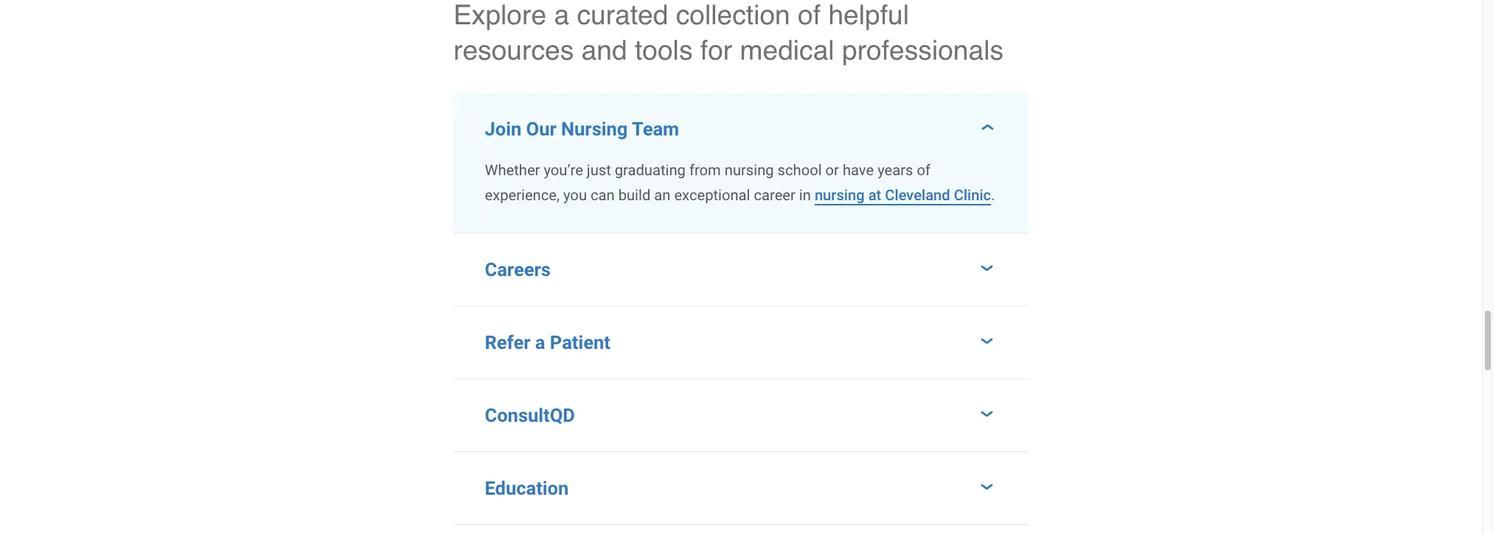 Task type: describe. For each thing, give the bounding box(es) containing it.
explore
[[454, 0, 547, 31]]

of inside 'whether you're just graduating from nursing school or have years of experience, you can build an exceptional career in'
[[917, 161, 931, 179]]

join
[[485, 118, 522, 140]]

curated
[[577, 0, 668, 31]]

nursing
[[561, 118, 628, 140]]

consultqd tab
[[454, 380, 1029, 452]]

exceptional
[[674, 186, 750, 204]]

collection
[[676, 0, 790, 31]]

can
[[591, 186, 615, 204]]

tools
[[635, 34, 693, 66]]

and
[[582, 34, 627, 66]]

you're
[[544, 161, 583, 179]]

refer a patient
[[485, 332, 611, 354]]

nursing at cleveland clinic .
[[815, 186, 995, 204]]

build
[[618, 186, 651, 204]]

medical
[[740, 34, 835, 66]]

education
[[485, 478, 569, 500]]

for
[[700, 34, 732, 66]]

from
[[689, 161, 721, 179]]

education tab
[[454, 453, 1029, 525]]

school
[[778, 161, 822, 179]]

a for patient
[[535, 332, 545, 354]]

team
[[632, 118, 679, 140]]

graduating
[[615, 161, 686, 179]]

join our nursing team tab
[[454, 93, 1029, 146]]

careers tab
[[454, 234, 1029, 306]]

an
[[654, 186, 671, 204]]

consultqd
[[485, 405, 575, 427]]

of inside explore a curated collection of helpful resources and tools for medical professionals
[[798, 0, 821, 31]]

refer
[[485, 332, 531, 354]]



Task type: vqa. For each thing, say whether or not it's contained in the screenshot.
'OUR'
yes



Task type: locate. For each thing, give the bounding box(es) containing it.
a inside tab
[[535, 332, 545, 354]]

our
[[526, 118, 557, 140]]

1 vertical spatial nursing
[[815, 186, 865, 204]]

0 horizontal spatial a
[[535, 332, 545, 354]]

a right refer
[[535, 332, 545, 354]]

0 horizontal spatial of
[[798, 0, 821, 31]]

resources
[[454, 34, 574, 66]]

a for curated
[[554, 0, 569, 31]]

1 horizontal spatial a
[[554, 0, 569, 31]]

helpful
[[828, 0, 909, 31]]

nursing down 'or'
[[815, 186, 865, 204]]

clinic
[[954, 186, 991, 204]]

whether
[[485, 161, 540, 179]]

0 vertical spatial nursing
[[725, 161, 774, 179]]

of
[[798, 0, 821, 31], [917, 161, 931, 179]]

have
[[843, 161, 874, 179]]

a
[[554, 0, 569, 31], [535, 332, 545, 354]]

1 vertical spatial of
[[917, 161, 931, 179]]

just
[[587, 161, 611, 179]]

1 vertical spatial a
[[535, 332, 545, 354]]

a inside explore a curated collection of helpful resources and tools for medical professionals
[[554, 0, 569, 31]]

careers
[[485, 259, 551, 281]]

0 horizontal spatial nursing
[[725, 161, 774, 179]]

nursing inside 'whether you're just graduating from nursing school or have years of experience, you can build an exceptional career in'
[[725, 161, 774, 179]]

at
[[868, 186, 881, 204]]

1 horizontal spatial nursing
[[815, 186, 865, 204]]

whether you're just graduating from nursing school or have years of experience, you can build an exceptional career in
[[485, 161, 931, 204]]

tab
[[454, 526, 1029, 534]]

join our nursing team
[[485, 118, 679, 140]]

nursing at cleveland clinic link
[[815, 186, 991, 204]]

patient
[[550, 332, 611, 354]]

of up medical
[[798, 0, 821, 31]]

professionals
[[842, 34, 1004, 66]]

you
[[563, 186, 587, 204]]

of up cleveland
[[917, 161, 931, 179]]

experience,
[[485, 186, 560, 204]]

refer a patient tab
[[454, 307, 1029, 379]]

nursing
[[725, 161, 774, 179], [815, 186, 865, 204]]

tab list containing join our nursing team
[[454, 93, 1029, 534]]

nursing up career
[[725, 161, 774, 179]]

career
[[754, 186, 796, 204]]

explore a curated collection of helpful resources and tools for medical professionals
[[454, 0, 1004, 66]]

1 horizontal spatial of
[[917, 161, 931, 179]]

cleveland
[[885, 186, 950, 204]]

.
[[991, 186, 995, 204]]

tab list
[[454, 93, 1029, 534]]

0 vertical spatial a
[[554, 0, 569, 31]]

a up resources
[[554, 0, 569, 31]]

years
[[878, 161, 913, 179]]

in
[[799, 186, 811, 204]]

or
[[826, 161, 839, 179]]

0 vertical spatial of
[[798, 0, 821, 31]]



